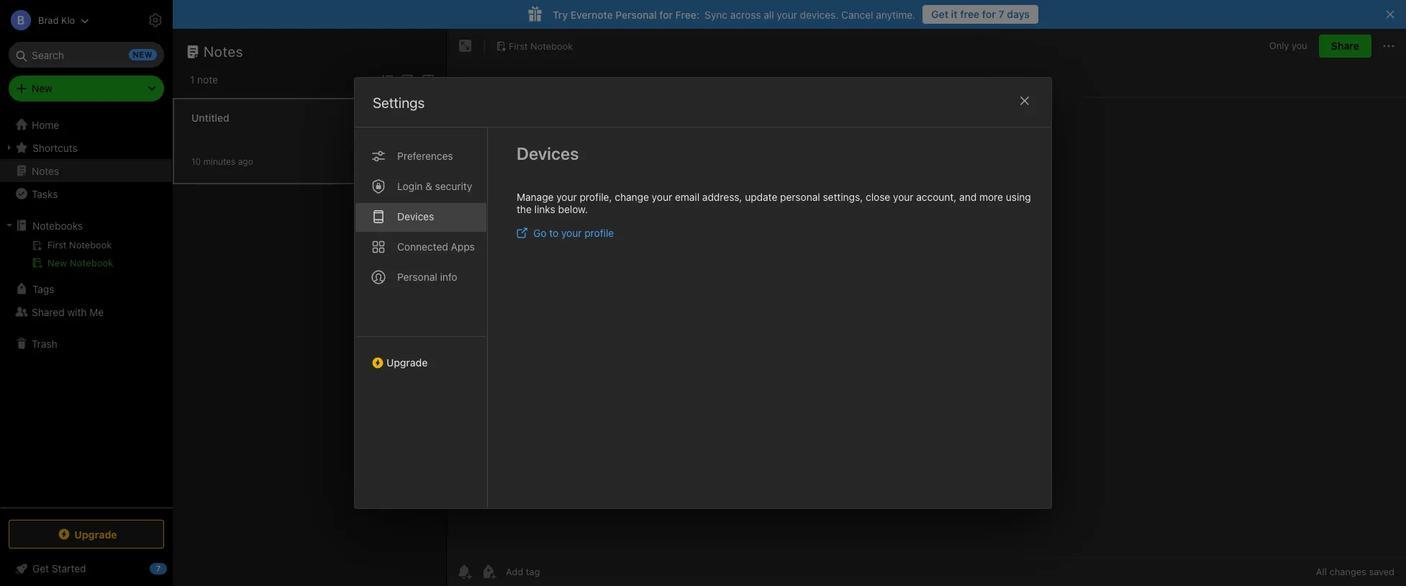 Task type: locate. For each thing, give the bounding box(es) containing it.
untitled
[[192, 111, 229, 123]]

1 vertical spatial new
[[48, 257, 67, 269]]

notebook down try
[[531, 40, 573, 52]]

notebook up tags button
[[70, 257, 113, 269]]

trash
[[32, 337, 57, 350]]

try
[[553, 8, 568, 21]]

1
[[190, 73, 195, 86]]

change
[[615, 191, 649, 203]]

10 minutes ago
[[192, 156, 253, 167]]

1 for from the left
[[983, 8, 996, 20]]

notebook
[[531, 40, 573, 52], [70, 257, 113, 269]]

anytime.
[[876, 8, 916, 21]]

across
[[731, 8, 761, 21]]

1 horizontal spatial upgrade button
[[355, 336, 487, 374]]

notes up note
[[204, 43, 243, 60]]

try evernote personal for free: sync across all your devices. cancel anytime.
[[553, 8, 916, 21]]

shared with me link
[[0, 300, 172, 323]]

ago
[[238, 156, 253, 167]]

share button
[[1320, 35, 1372, 58]]

0 vertical spatial upgrade button
[[355, 336, 487, 374]]

for for free:
[[660, 8, 673, 21]]

account,
[[917, 191, 957, 203]]

using
[[1006, 191, 1032, 203]]

personal right evernote
[[616, 8, 657, 21]]

all changes saved
[[1317, 566, 1395, 577]]

note window element
[[447, 29, 1407, 586]]

info
[[440, 271, 458, 283]]

apps
[[451, 240, 475, 253]]

devices down login
[[397, 210, 434, 222]]

0 horizontal spatial personal
[[397, 271, 438, 283]]

tab list
[[355, 127, 488, 508]]

1 vertical spatial personal
[[397, 271, 438, 283]]

new inside button
[[48, 257, 67, 269]]

1 horizontal spatial notes
[[204, 43, 243, 60]]

more
[[980, 191, 1004, 203]]

new inside popup button
[[32, 82, 52, 94]]

first notebook
[[509, 40, 573, 52]]

to
[[550, 227, 559, 239]]

notes
[[204, 43, 243, 60], [32, 165, 59, 177]]

1 horizontal spatial devices
[[517, 143, 579, 163]]

0 vertical spatial upgrade
[[387, 356, 428, 369]]

2 for from the left
[[660, 8, 673, 21]]

upgrade button
[[355, 336, 487, 374], [9, 520, 164, 549]]

None search field
[[19, 42, 154, 68]]

your right all
[[777, 8, 798, 21]]

1 horizontal spatial personal
[[616, 8, 657, 21]]

changes
[[1330, 566, 1367, 577]]

tab list containing preferences
[[355, 127, 488, 508]]

get it free for 7 days button
[[923, 5, 1039, 24]]

new up home
[[32, 82, 52, 94]]

notebook inside note window element
[[531, 40, 573, 52]]

get it free for 7 days
[[932, 8, 1030, 20]]

0 vertical spatial new
[[32, 82, 52, 94]]

login
[[397, 180, 423, 192]]

&
[[426, 180, 433, 192]]

for for 7
[[983, 8, 996, 20]]

0 vertical spatial notebook
[[531, 40, 573, 52]]

1 vertical spatial notebook
[[70, 257, 113, 269]]

go
[[534, 227, 547, 239]]

new notebook
[[48, 257, 113, 269]]

for inside 'button'
[[983, 8, 996, 20]]

new
[[32, 82, 52, 94], [48, 257, 67, 269]]

1 horizontal spatial for
[[983, 8, 996, 20]]

0 horizontal spatial notebook
[[70, 257, 113, 269]]

go to your profile
[[534, 227, 614, 239]]

for left 7
[[983, 8, 996, 20]]

close image
[[1017, 92, 1034, 109]]

shortcuts button
[[0, 136, 172, 159]]

settings image
[[147, 12, 164, 29]]

get
[[932, 8, 949, 20]]

0 horizontal spatial notes
[[32, 165, 59, 177]]

1 vertical spatial devices
[[397, 210, 434, 222]]

notes link
[[0, 159, 172, 182]]

0 horizontal spatial upgrade
[[74, 528, 117, 540]]

for
[[983, 8, 996, 20], [660, 8, 673, 21]]

first
[[509, 40, 528, 52]]

your
[[777, 8, 798, 21], [557, 191, 577, 203], [652, 191, 673, 203], [894, 191, 914, 203], [562, 227, 582, 239]]

0 horizontal spatial for
[[660, 8, 673, 21]]

upgrade
[[387, 356, 428, 369], [74, 528, 117, 540]]

profile
[[585, 227, 614, 239]]

new up tags
[[48, 257, 67, 269]]

update
[[745, 191, 778, 203]]

10
[[192, 156, 201, 167]]

1 horizontal spatial upgrade
[[387, 356, 428, 369]]

with
[[67, 306, 87, 318]]

personal info
[[397, 271, 458, 283]]

notebooks link
[[0, 214, 172, 237]]

close
[[866, 191, 891, 203]]

1 vertical spatial upgrade
[[74, 528, 117, 540]]

go to your profile button
[[517, 227, 614, 239]]

your right to
[[562, 227, 582, 239]]

you
[[1292, 40, 1308, 51]]

only
[[1270, 40, 1290, 51]]

0 horizontal spatial upgrade button
[[9, 520, 164, 549]]

personal
[[616, 8, 657, 21], [397, 271, 438, 283]]

1 horizontal spatial notebook
[[531, 40, 573, 52]]

devices
[[517, 143, 579, 163], [397, 210, 434, 222]]

notes up 'tasks'
[[32, 165, 59, 177]]

1 vertical spatial notes
[[32, 165, 59, 177]]

tasks button
[[0, 182, 172, 205]]

saved
[[1370, 566, 1395, 577]]

for left free:
[[660, 8, 673, 21]]

share
[[1332, 40, 1360, 52]]

personal
[[781, 191, 821, 203]]

tree
[[0, 113, 173, 507]]

notebook inside group
[[70, 257, 113, 269]]

settings,
[[823, 191, 863, 203]]

home
[[32, 118, 59, 131]]

profile,
[[580, 191, 612, 203]]

your right the close
[[894, 191, 914, 203]]

it
[[952, 8, 958, 20]]

personal down connected
[[397, 271, 438, 283]]

below.
[[558, 203, 588, 215]]

devices up manage
[[517, 143, 579, 163]]



Task type: vqa. For each thing, say whether or not it's contained in the screenshot.
Upgrade
yes



Task type: describe. For each thing, give the bounding box(es) containing it.
new notebook group
[[0, 237, 172, 277]]

tags
[[32, 283, 54, 295]]

1 vertical spatial upgrade button
[[9, 520, 164, 549]]

email
[[675, 191, 700, 203]]

shortcuts
[[32, 141, 78, 154]]

0 vertical spatial devices
[[517, 143, 579, 163]]

all
[[1317, 566, 1328, 577]]

sync
[[705, 8, 728, 21]]

links
[[535, 203, 556, 215]]

your right links
[[557, 191, 577, 203]]

trash link
[[0, 332, 172, 355]]

devices.
[[800, 8, 839, 21]]

and
[[960, 191, 977, 203]]

first notebook button
[[491, 36, 578, 56]]

shared
[[32, 306, 65, 318]]

cancel
[[842, 8, 874, 21]]

login & security
[[397, 180, 473, 192]]

0 horizontal spatial devices
[[397, 210, 434, 222]]

the
[[517, 203, 532, 215]]

notebook for first notebook
[[531, 40, 573, 52]]

address,
[[703, 191, 743, 203]]

manage
[[517, 191, 554, 203]]

notebook for new notebook
[[70, 257, 113, 269]]

0 vertical spatial notes
[[204, 43, 243, 60]]

notebooks
[[32, 219, 83, 231]]

security
[[435, 180, 473, 192]]

add tag image
[[480, 563, 498, 580]]

upgrade for the bottommost upgrade popup button
[[74, 528, 117, 540]]

me
[[89, 306, 104, 318]]

tasks
[[32, 188, 58, 200]]

0 vertical spatial personal
[[616, 8, 657, 21]]

shared with me
[[32, 306, 104, 318]]

only you
[[1270, 40, 1308, 51]]

free
[[961, 8, 980, 20]]

expand notebooks image
[[4, 220, 15, 231]]

new for new notebook
[[48, 257, 67, 269]]

days
[[1007, 8, 1030, 20]]

upgrade for upgrade popup button to the top
[[387, 356, 428, 369]]

1 note
[[190, 73, 218, 86]]

tags button
[[0, 277, 172, 300]]

new for new
[[32, 82, 52, 94]]

minutes
[[203, 156, 236, 167]]

Note Editor text field
[[447, 98, 1407, 557]]

home link
[[0, 113, 173, 136]]

all
[[764, 8, 774, 21]]

expand note image
[[457, 37, 474, 55]]

new notebook button
[[0, 254, 172, 271]]

tree containing home
[[0, 113, 173, 507]]

connected apps
[[397, 240, 475, 253]]

your left email
[[652, 191, 673, 203]]

Search text field
[[19, 42, 154, 68]]

settings
[[373, 94, 425, 111]]

manage your profile, change your email address, update personal settings, close your account, and more using the links below.
[[517, 191, 1032, 215]]

evernote
[[571, 8, 613, 21]]

note
[[197, 73, 218, 86]]

add a reminder image
[[456, 563, 473, 580]]

connected
[[397, 240, 448, 253]]

7
[[999, 8, 1005, 20]]

preferences
[[397, 150, 453, 162]]

new button
[[9, 76, 164, 102]]

free:
[[676, 8, 700, 21]]



